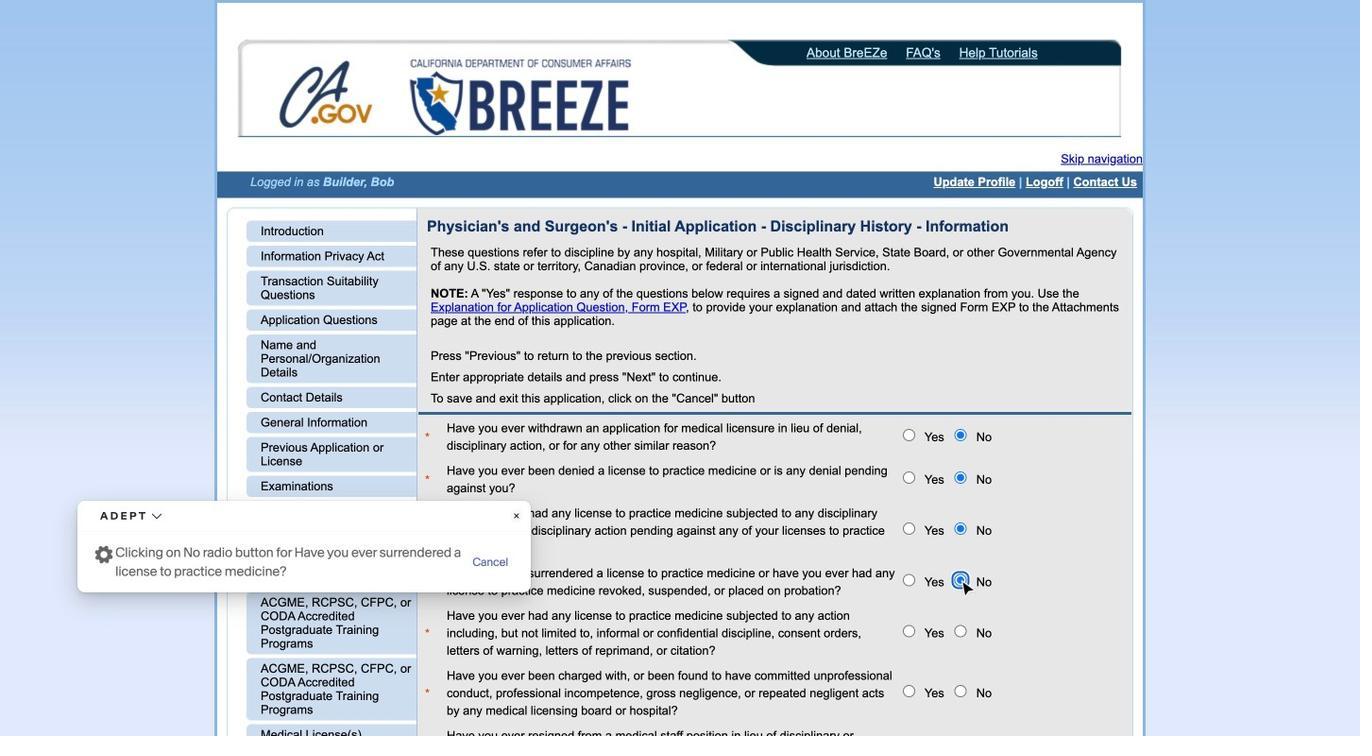 Task type: vqa. For each thing, say whether or not it's contained in the screenshot.
text field
no



Task type: describe. For each thing, give the bounding box(es) containing it.
state of california breeze image
[[406, 60, 635, 135]]



Task type: locate. For each thing, give the bounding box(es) containing it.
  radio
[[903, 429, 915, 441], [903, 471, 915, 484], [955, 471, 967, 484], [903, 523, 915, 535], [955, 523, 967, 535], [955, 685, 967, 697]]

  radio
[[955, 429, 967, 441], [903, 574, 915, 586], [955, 574, 967, 586], [903, 625, 915, 637], [955, 625, 967, 637], [903, 685, 915, 697]]

ca.gov image
[[279, 60, 375, 133]]



